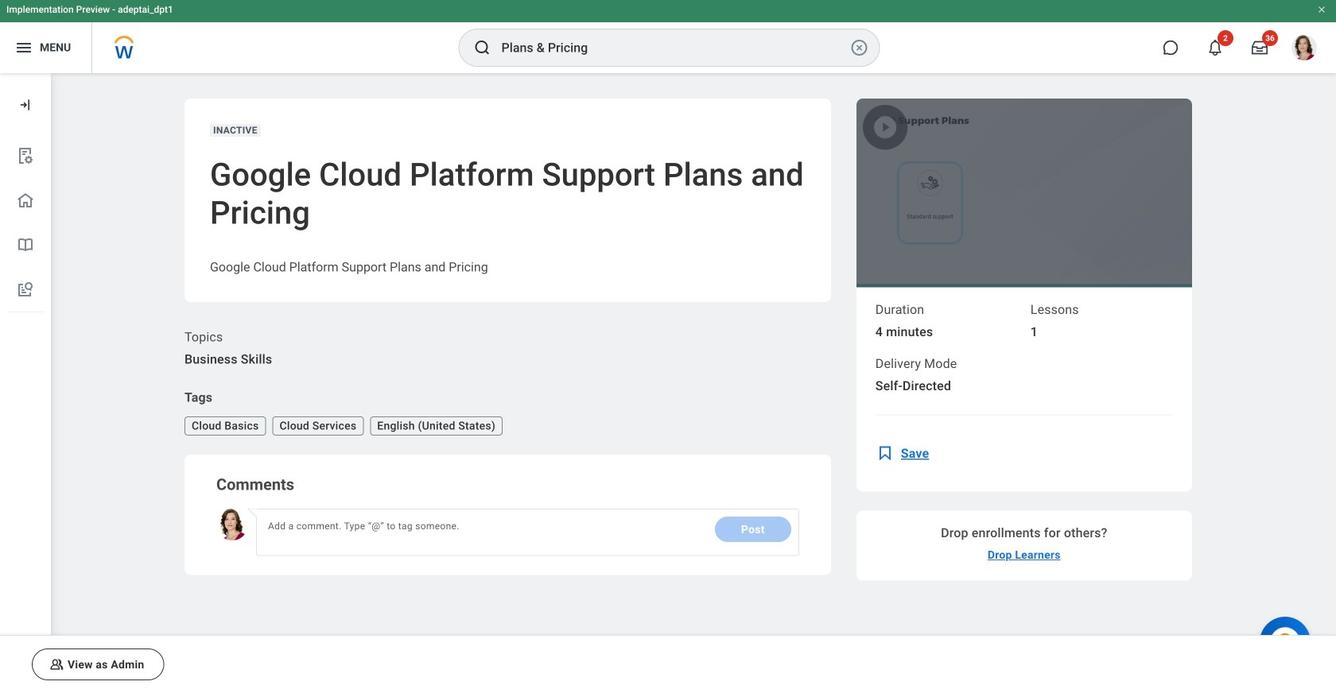 Task type: describe. For each thing, give the bounding box(es) containing it.
Comment text field
[[264, 517, 706, 546]]

home image
[[16, 191, 35, 210]]

profile logan mcneil image
[[1292, 35, 1318, 64]]

book open image
[[16, 236, 35, 255]]

report parameter image
[[16, 146, 35, 165]]

course details element
[[857, 99, 1192, 600]]

notifications large image
[[1208, 40, 1224, 56]]

workday assistant region
[[1260, 611, 1318, 668]]



Task type: locate. For each thing, give the bounding box(es) containing it.
inbox large image
[[1252, 40, 1268, 56]]

banner
[[0, 0, 1337, 73]]

Search Workday  search field
[[502, 30, 847, 65]]

close environment banner image
[[1318, 5, 1327, 14]]

media mylearning image
[[876, 444, 895, 463]]

transformation import image
[[18, 97, 33, 113]]

list
[[0, 134, 51, 313]]

x circle image
[[850, 38, 869, 57]]

media classroom image
[[49, 657, 64, 673]]

search image
[[473, 38, 492, 57]]

justify image
[[14, 38, 33, 57]]



Task type: vqa. For each thing, say whether or not it's contained in the screenshot.
"Search Workday" search box
yes



